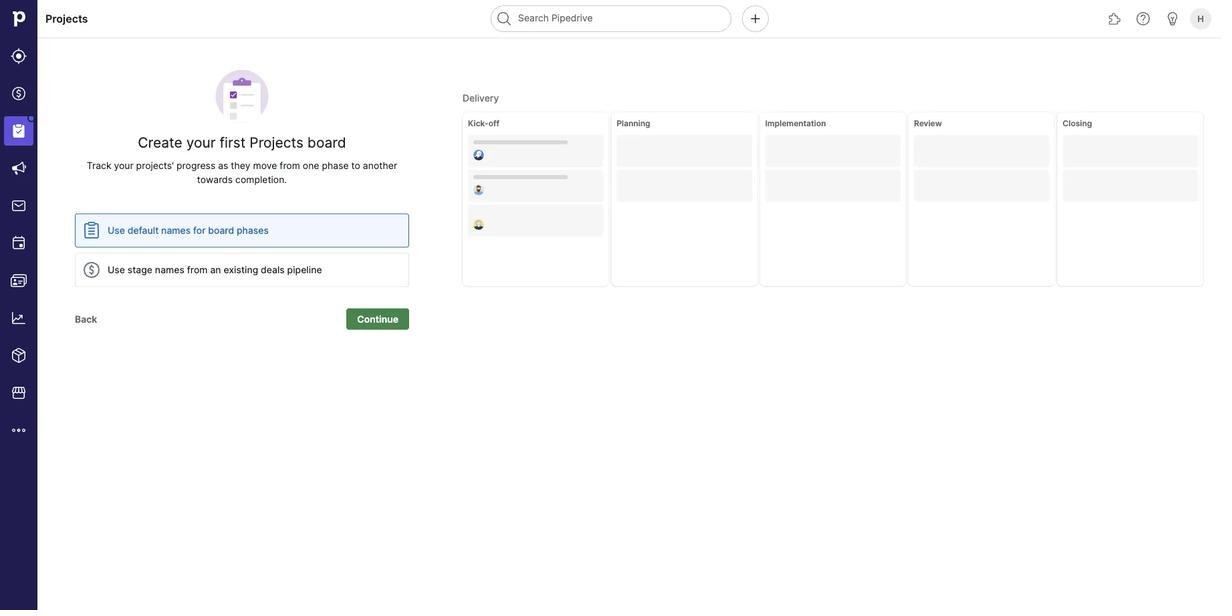 Task type: locate. For each thing, give the bounding box(es) containing it.
use for use stage names from an existing deals pipeline
[[108, 265, 125, 276]]

for
[[193, 225, 206, 236]]

0 vertical spatial from
[[280, 160, 300, 172]]

quick help image
[[1136, 11, 1152, 27]]

1 horizontal spatial board
[[308, 134, 346, 151]]

1 vertical spatial projects
[[250, 134, 304, 151]]

color undefined image
[[11, 123, 27, 139]]

off
[[489, 119, 500, 128]]

2 use from the top
[[108, 265, 125, 276]]

insights image
[[11, 310, 27, 326]]

from left one
[[280, 160, 300, 172]]

0 vertical spatial names
[[161, 225, 191, 236]]

use
[[108, 225, 125, 236], [108, 265, 125, 276]]

0 horizontal spatial your
[[114, 160, 134, 172]]

1 use from the top
[[108, 225, 125, 236]]

projects up move
[[250, 134, 304, 151]]

phases
[[237, 225, 269, 236]]

board right for
[[208, 225, 234, 236]]

menu item
[[0, 112, 37, 150]]

names
[[161, 225, 191, 236], [155, 265, 185, 276]]

1 horizontal spatial your
[[186, 134, 216, 151]]

first
[[220, 134, 246, 151]]

deals image
[[11, 86, 27, 102]]

pipeline
[[287, 265, 322, 276]]

1 horizontal spatial from
[[280, 160, 300, 172]]

0 vertical spatial use
[[108, 225, 125, 236]]

activities image
[[11, 235, 27, 251]]

track your projects' progress as they move from one phase to another towards completion.
[[87, 160, 397, 186]]

your
[[186, 134, 216, 151], [114, 160, 134, 172]]

stage
[[128, 265, 153, 276]]

0 vertical spatial projects
[[45, 12, 88, 25]]

use left default
[[108, 225, 125, 236]]

they
[[231, 160, 251, 172]]

your up progress
[[186, 134, 216, 151]]

names left for
[[161, 225, 191, 236]]

board
[[308, 134, 346, 151], [208, 225, 234, 236]]

names for for
[[161, 225, 191, 236]]

marketplace image
[[11, 385, 27, 401]]

1 vertical spatial from
[[187, 265, 208, 276]]

deals
[[261, 265, 285, 276]]

products image
[[11, 348, 27, 364]]

1 horizontal spatial projects
[[250, 134, 304, 151]]

review
[[914, 119, 942, 128]]

1 vertical spatial board
[[208, 225, 234, 236]]

delivery
[[463, 92, 499, 104]]

1 vertical spatial use
[[108, 265, 125, 276]]

0 horizontal spatial board
[[208, 225, 234, 236]]

from left an
[[187, 265, 208, 276]]

contacts image
[[11, 273, 27, 289]]

another
[[363, 160, 397, 172]]

0 vertical spatial your
[[186, 134, 216, 151]]

phase
[[322, 160, 349, 172]]

1 vertical spatial names
[[155, 265, 185, 276]]

projects tasks image
[[216, 70, 269, 123]]

h button
[[1188, 5, 1215, 32]]

use left the stage at the top left of the page
[[108, 265, 125, 276]]

your right track at the top of the page
[[114, 160, 134, 172]]

continue button
[[347, 309, 409, 330]]

names right the stage at the top left of the page
[[155, 265, 185, 276]]

use default names for board phases
[[108, 225, 269, 236]]

your for create
[[186, 134, 216, 151]]

0 horizontal spatial projects
[[45, 12, 88, 25]]

from
[[280, 160, 300, 172], [187, 265, 208, 276]]

track
[[87, 160, 111, 172]]

menu
[[0, 0, 37, 611]]

create your first projects board
[[138, 134, 346, 151]]

completion.
[[235, 174, 287, 186]]

h
[[1198, 13, 1204, 24]]

an
[[210, 265, 221, 276]]

0 vertical spatial board
[[308, 134, 346, 151]]

kick-off
[[468, 119, 500, 128]]

home image
[[9, 9, 29, 29]]

sales assistant image
[[1165, 11, 1181, 27]]

your inside "track your projects' progress as they move from one phase to another towards completion."
[[114, 160, 134, 172]]

projects
[[45, 12, 88, 25], [250, 134, 304, 151]]

projects'
[[136, 160, 174, 172]]

names for from
[[155, 265, 185, 276]]

1 vertical spatial your
[[114, 160, 134, 172]]

closing
[[1063, 119, 1093, 128]]

create
[[138, 134, 182, 151]]

projects right home icon
[[45, 12, 88, 25]]

your for track
[[114, 160, 134, 172]]

board up phase
[[308, 134, 346, 151]]



Task type: describe. For each thing, give the bounding box(es) containing it.
kick-
[[468, 119, 489, 128]]

sales inbox image
[[11, 198, 27, 214]]

existing
[[224, 265, 258, 276]]

towards
[[197, 174, 233, 186]]

board for projects
[[308, 134, 346, 151]]

default
[[128, 225, 159, 236]]

0 horizontal spatial from
[[187, 265, 208, 276]]

to
[[352, 160, 360, 172]]

one
[[303, 160, 319, 172]]

implementation
[[766, 119, 826, 128]]

board for for
[[208, 225, 234, 236]]

leads image
[[11, 48, 27, 64]]

continue
[[357, 314, 399, 325]]

use stage names from an existing deals pipeline
[[108, 265, 322, 276]]

move
[[253, 160, 277, 172]]

back button
[[70, 309, 103, 330]]

from inside "track your projects' progress as they move from one phase to another towards completion."
[[280, 160, 300, 172]]

more image
[[11, 423, 27, 439]]

progress
[[177, 160, 216, 172]]

planning
[[617, 119, 651, 128]]

as
[[218, 160, 228, 172]]

use for use default names for board phases
[[108, 225, 125, 236]]

quick add image
[[748, 11, 764, 27]]

back
[[75, 314, 97, 325]]

Search Pipedrive field
[[491, 5, 732, 32]]

campaigns image
[[11, 161, 27, 177]]



Task type: vqa. For each thing, say whether or not it's contained in the screenshot.
1 button to the top
no



